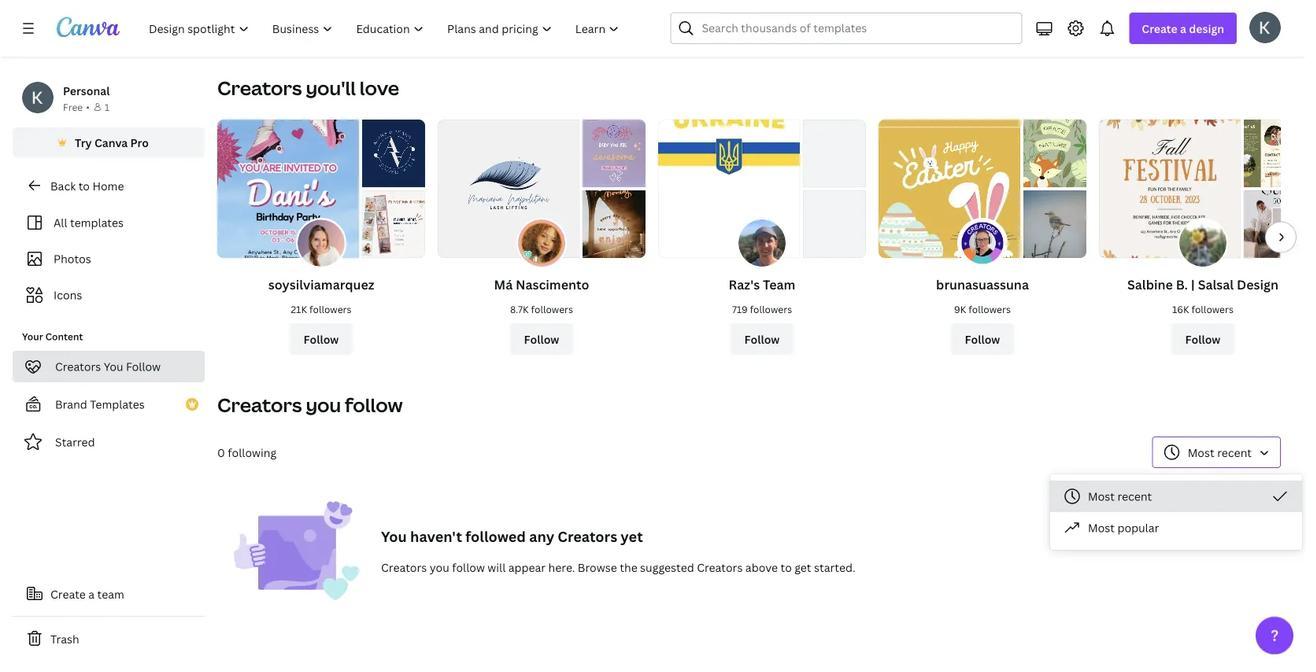 Task type: vqa. For each thing, say whether or not it's contained in the screenshot.


Task type: locate. For each thing, give the bounding box(es) containing it.
0 horizontal spatial a
[[88, 587, 95, 602]]

a
[[1180, 21, 1187, 36], [88, 587, 95, 602]]

trash link
[[13, 624, 205, 655]]

brunasuassuna
[[936, 276, 1029, 293]]

5 follow button from the left
[[1172, 323, 1235, 355]]

follow
[[304, 332, 339, 347], [524, 332, 559, 347], [745, 332, 780, 347], [965, 332, 1000, 347], [1185, 332, 1221, 347], [126, 359, 161, 374]]

0 vertical spatial a
[[1180, 21, 1187, 36]]

0 horizontal spatial follow
[[345, 392, 403, 418]]

create for create a design
[[1142, 21, 1178, 36]]

to right back
[[78, 178, 90, 193]]

follow
[[345, 392, 403, 418], [452, 560, 485, 575]]

create left "team"
[[50, 587, 86, 602]]

create inside dropdown button
[[1142, 21, 1178, 36]]

get
[[795, 560, 811, 575]]

1 horizontal spatial a
[[1180, 21, 1187, 36]]

most recent option
[[1050, 481, 1302, 513]]

you left haven't
[[381, 527, 407, 546]]

1 vertical spatial most
[[1088, 489, 1115, 504]]

0 horizontal spatial create
[[50, 587, 86, 602]]

you haven't followed any creators yet
[[381, 527, 643, 546]]

1 vertical spatial you
[[381, 527, 407, 546]]

most for most recent button
[[1088, 489, 1115, 504]]

creators for creators you follow will appear here. browse the suggested creators above to get started.
[[381, 560, 427, 575]]

design
[[1237, 276, 1279, 293]]

má nascimento
[[494, 276, 589, 293]]

follow down '9k followers'
[[965, 332, 1000, 347]]

16k
[[1172, 303, 1189, 316]]

a inside the create a team button
[[88, 587, 95, 602]]

b.
[[1176, 276, 1188, 293]]

most recent up most recent 'option'
[[1188, 445, 1252, 460]]

create inside button
[[50, 587, 86, 602]]

most recent
[[1188, 445, 1252, 460], [1088, 489, 1152, 504]]

most popular option
[[1050, 513, 1302, 544]]

here.
[[548, 560, 575, 575]]

21k followers
[[291, 303, 352, 316]]

creators for creators you'll love
[[217, 75, 302, 101]]

Search search field
[[702, 13, 1012, 43]]

2 follow button from the left
[[510, 323, 573, 355]]

followers down the team at top
[[750, 303, 792, 316]]

0 vertical spatial follow
[[345, 392, 403, 418]]

creators inside creators you follow "link"
[[55, 359, 101, 374]]

creators you follow
[[217, 392, 403, 418]]

above
[[746, 560, 778, 575]]

0 horizontal spatial you
[[306, 392, 341, 418]]

to left get
[[781, 560, 792, 575]]

you up templates at the left bottom of page
[[104, 359, 123, 374]]

creators for creators you follow
[[55, 359, 101, 374]]

9k
[[954, 303, 966, 316]]

to inside "link"
[[78, 178, 90, 193]]

yet
[[621, 527, 643, 546]]

0 vertical spatial most recent
[[1188, 445, 1252, 460]]

má
[[494, 276, 513, 293]]

follow button down '16k followers'
[[1172, 323, 1235, 355]]

you for creators you follow
[[306, 392, 341, 418]]

1 vertical spatial recent
[[1118, 489, 1152, 504]]

creators down haven't
[[381, 560, 427, 575]]

follow button down '9k followers'
[[951, 323, 1014, 355]]

0 vertical spatial to
[[78, 178, 90, 193]]

creators down content
[[55, 359, 101, 374]]

most left popular
[[1088, 521, 1115, 536]]

0 vertical spatial you
[[306, 392, 341, 418]]

creators
[[217, 75, 302, 101], [55, 359, 101, 374], [217, 392, 302, 418], [558, 527, 617, 546], [381, 560, 427, 575], [697, 560, 743, 575]]

create left design
[[1142, 21, 1178, 36]]

1 horizontal spatial follow
[[452, 560, 485, 575]]

brand
[[55, 397, 87, 412]]

followed
[[465, 527, 526, 546]]

follow down '16k followers'
[[1185, 332, 1221, 347]]

creators left above
[[697, 560, 743, 575]]

2 vertical spatial most
[[1088, 521, 1115, 536]]

recent
[[1217, 445, 1252, 460], [1118, 489, 1152, 504]]

4 follow button from the left
[[951, 323, 1014, 355]]

a left design
[[1180, 21, 1187, 36]]

0 horizontal spatial to
[[78, 178, 90, 193]]

followers for raz's team
[[750, 303, 792, 316]]

0 horizontal spatial recent
[[1118, 489, 1152, 504]]

to
[[78, 178, 90, 193], [781, 560, 792, 575]]

create
[[1142, 21, 1178, 36], [50, 587, 86, 602]]

your content
[[22, 330, 83, 343]]

canva
[[94, 135, 128, 150]]

free
[[63, 100, 83, 113]]

recent up popular
[[1118, 489, 1152, 504]]

templates
[[90, 397, 145, 412]]

1 vertical spatial create
[[50, 587, 86, 602]]

you
[[104, 359, 123, 374], [381, 527, 407, 546]]

a for team
[[88, 587, 95, 602]]

0 vertical spatial recent
[[1217, 445, 1252, 460]]

personal
[[63, 83, 110, 98]]

0 horizontal spatial you
[[104, 359, 123, 374]]

1 vertical spatial you
[[430, 560, 449, 575]]

recent inside most recent button
[[1118, 489, 1152, 504]]

4 followers from the left
[[969, 303, 1011, 316]]

1 horizontal spatial you
[[430, 560, 449, 575]]

follow button down 719 followers
[[731, 323, 794, 355]]

free •
[[63, 100, 90, 113]]

follow down 719 followers
[[745, 332, 780, 347]]

1 follow button from the left
[[290, 323, 353, 355]]

8.7k
[[510, 303, 529, 316]]

followers
[[309, 303, 352, 316], [531, 303, 573, 316], [750, 303, 792, 316], [969, 303, 1011, 316], [1192, 303, 1234, 316]]

follow button
[[290, 323, 353, 355], [510, 323, 573, 355], [731, 323, 794, 355], [951, 323, 1014, 355], [1172, 323, 1235, 355]]

follow button for salbine b. | salsal design
[[1172, 323, 1235, 355]]

most inside 'button'
[[1088, 521, 1115, 536]]

most up most popular
[[1088, 489, 1115, 504]]

followers down soysilviamarquez at the top
[[309, 303, 352, 316]]

photos
[[54, 252, 91, 267]]

1 horizontal spatial create
[[1142, 21, 1178, 36]]

most
[[1188, 445, 1215, 460], [1088, 489, 1115, 504], [1088, 521, 1115, 536]]

home
[[92, 178, 124, 193]]

0 vertical spatial create
[[1142, 21, 1178, 36]]

follow button down 21k followers
[[290, 323, 353, 355]]

1 vertical spatial a
[[88, 587, 95, 602]]

follow button for raz's team
[[731, 323, 794, 355]]

you'll
[[306, 75, 356, 101]]

all
[[54, 215, 67, 230]]

followers down the nascimento
[[531, 303, 573, 316]]

follow down 21k followers
[[304, 332, 339, 347]]

21k
[[291, 303, 307, 316]]

most recent up most popular
[[1088, 489, 1152, 504]]

follow inside creators you follow "link"
[[126, 359, 161, 374]]

list box
[[1050, 481, 1302, 544]]

creators left you'll
[[217, 75, 302, 101]]

follow down 8.7k followers
[[524, 332, 559, 347]]

None search field
[[670, 13, 1022, 44]]

1 vertical spatial to
[[781, 560, 792, 575]]

3 followers from the left
[[750, 303, 792, 316]]

5 followers from the left
[[1192, 303, 1234, 316]]

follow button down 8.7k followers
[[510, 323, 573, 355]]

1 horizontal spatial you
[[381, 527, 407, 546]]

1 vertical spatial most recent
[[1088, 489, 1152, 504]]

salbine b. | salsal design link
[[1127, 276, 1279, 293]]

creators up following
[[217, 392, 302, 418]]

1 followers from the left
[[309, 303, 352, 316]]

follow up templates at the left bottom of page
[[126, 359, 161, 374]]

recent up most recent 'option'
[[1217, 445, 1252, 460]]

followers for má nascimento
[[531, 303, 573, 316]]

followers down brunasuassuna link
[[969, 303, 1011, 316]]

back to home link
[[13, 170, 205, 202]]

follow for creators you follow will appear here. browse the suggested creators above to get started.
[[452, 560, 485, 575]]

3 follow button from the left
[[731, 323, 794, 355]]

followers down salsal
[[1192, 303, 1234, 316]]

a inside create a design dropdown button
[[1180, 21, 1187, 36]]

a left "team"
[[88, 587, 95, 602]]

create a design button
[[1129, 13, 1237, 44]]

1 vertical spatial follow
[[452, 560, 485, 575]]

follow for brunasuassuna
[[965, 332, 1000, 347]]

1 horizontal spatial recent
[[1217, 445, 1252, 460]]

most up most recent 'option'
[[1188, 445, 1215, 460]]

2 followers from the left
[[531, 303, 573, 316]]

Most recent button
[[1152, 437, 1281, 468]]

follow button for brunasuassuna
[[951, 323, 1014, 355]]

•
[[86, 100, 90, 113]]

1 horizontal spatial most recent
[[1188, 445, 1252, 460]]

suggested
[[640, 560, 694, 575]]

pro
[[130, 135, 149, 150]]

0 horizontal spatial most recent
[[1088, 489, 1152, 504]]

0 vertical spatial you
[[104, 359, 123, 374]]

16k followers
[[1172, 303, 1234, 316]]

0 vertical spatial most
[[1188, 445, 1215, 460]]



Task type: describe. For each thing, give the bounding box(es) containing it.
icons link
[[22, 280, 195, 310]]

má nascimento link
[[494, 276, 589, 293]]

content
[[45, 330, 83, 343]]

all templates
[[54, 215, 124, 230]]

creators up the browse
[[558, 527, 617, 546]]

1 horizontal spatial to
[[781, 560, 792, 575]]

most popular
[[1088, 521, 1159, 536]]

you for creators you follow will appear here. browse the suggested creators above to get started.
[[430, 560, 449, 575]]

follow for creators you follow
[[345, 392, 403, 418]]

starred
[[55, 435, 95, 450]]

top level navigation element
[[139, 13, 633, 44]]

trash
[[50, 632, 79, 647]]

creators you'll love
[[217, 75, 399, 101]]

salbine
[[1127, 276, 1173, 293]]

design
[[1189, 21, 1224, 36]]

starred link
[[13, 427, 205, 458]]

brand templates
[[55, 397, 145, 412]]

follow for má nascimento
[[524, 332, 559, 347]]

follow for raz's team
[[745, 332, 780, 347]]

raz's team
[[729, 276, 796, 293]]

followers for brunasuassuna
[[969, 303, 1011, 316]]

templates
[[70, 215, 124, 230]]

follow for salbine b. | salsal design
[[1185, 332, 1221, 347]]

raz's
[[729, 276, 760, 293]]

team
[[763, 276, 796, 293]]

1
[[105, 100, 110, 113]]

love
[[360, 75, 399, 101]]

9k followers
[[954, 303, 1011, 316]]

appear
[[508, 560, 546, 575]]

719 followers
[[732, 303, 792, 316]]

most for "most popular" 'button'
[[1088, 521, 1115, 536]]

creators you follow
[[55, 359, 161, 374]]

create for create a team
[[50, 587, 86, 602]]

creators you follow link
[[13, 351, 205, 383]]

0 following
[[217, 445, 276, 460]]

followers for soysilviamarquez
[[309, 303, 352, 316]]

create a design
[[1142, 21, 1224, 36]]

soysilviamarquez
[[268, 276, 374, 293]]

started.
[[814, 560, 856, 575]]

brunasuassuna link
[[936, 276, 1029, 293]]

your
[[22, 330, 43, 343]]

0
[[217, 445, 225, 460]]

team
[[97, 587, 124, 602]]

haven't
[[410, 527, 462, 546]]

creators you follow will appear here. browse the suggested creators above to get started.
[[381, 560, 856, 575]]

create a team
[[50, 587, 124, 602]]

soysilviamarquez link
[[268, 276, 374, 293]]

most popular button
[[1050, 513, 1302, 544]]

salsal
[[1198, 276, 1234, 293]]

salbine b. | salsal design
[[1127, 276, 1279, 293]]

follow button for soysilviamarquez
[[290, 323, 353, 355]]

brand templates link
[[13, 389, 205, 420]]

most recent inside 'option'
[[1088, 489, 1152, 504]]

create a team button
[[13, 579, 205, 610]]

8.7k followers
[[510, 303, 573, 316]]

the
[[620, 560, 638, 575]]

all templates link
[[22, 208, 195, 238]]

follow for soysilviamarquez
[[304, 332, 339, 347]]

list box containing most recent
[[1050, 481, 1302, 544]]

browse
[[578, 560, 617, 575]]

recent inside most recent button
[[1217, 445, 1252, 460]]

back
[[50, 178, 76, 193]]

popular
[[1118, 521, 1159, 536]]

719
[[732, 303, 748, 316]]

icons
[[54, 288, 82, 303]]

a for design
[[1180, 21, 1187, 36]]

photos link
[[22, 244, 195, 274]]

try
[[75, 135, 92, 150]]

nascimento
[[516, 276, 589, 293]]

will
[[488, 560, 506, 575]]

creators for creators you follow
[[217, 392, 302, 418]]

any
[[529, 527, 554, 546]]

try canva pro
[[75, 135, 149, 150]]

most recent button
[[1050, 481, 1302, 513]]

following
[[228, 445, 276, 460]]

try canva pro button
[[13, 128, 205, 157]]

you inside creators you follow "link"
[[104, 359, 123, 374]]

raz's team link
[[729, 276, 796, 293]]

followers for salbine b. | salsal design
[[1192, 303, 1234, 316]]

|
[[1191, 276, 1195, 293]]

kendall parks image
[[1250, 12, 1281, 43]]

back to home
[[50, 178, 124, 193]]

follow button for má nascimento
[[510, 323, 573, 355]]



